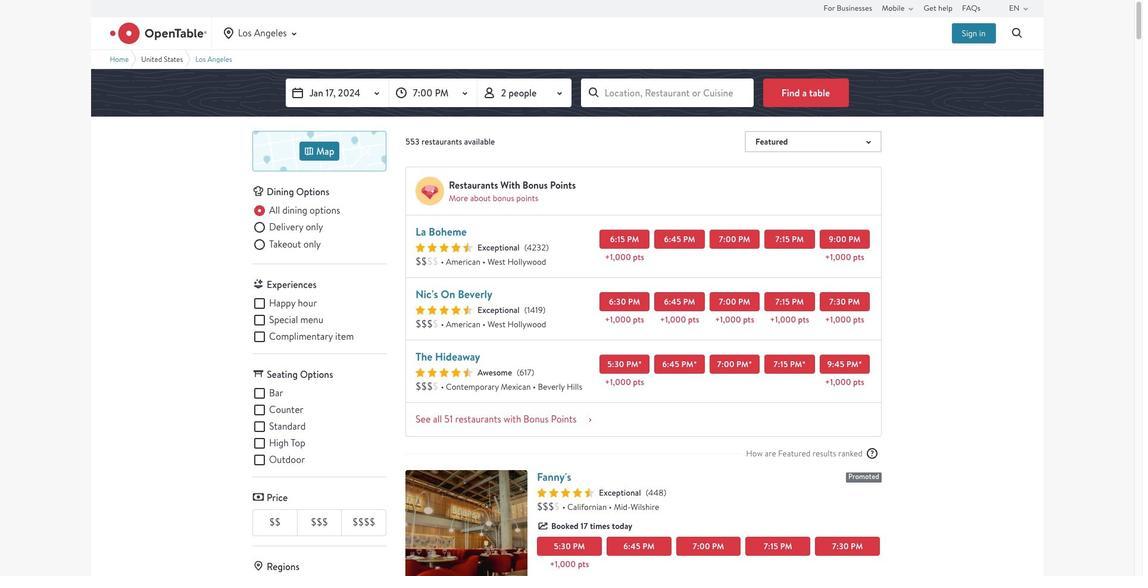 Task type: describe. For each thing, give the bounding box(es) containing it.
bonus point image
[[416, 177, 444, 205]]

3 group from the top
[[252, 387, 386, 468]]

Please input a Location, Restaurant or Cuisine field
[[581, 79, 754, 107]]

opentable logo image
[[110, 23, 206, 44]]

1 group from the top
[[252, 204, 386, 254]]

4.5 stars image
[[416, 368, 473, 378]]



Task type: vqa. For each thing, say whether or not it's contained in the screenshot.
bottommost 4.6 stars image
yes



Task type: locate. For each thing, give the bounding box(es) containing it.
4.6 stars image
[[416, 243, 473, 252], [416, 305, 473, 315], [537, 488, 594, 498]]

a photo of fanny's restaurant image
[[406, 470, 528, 576]]

0 vertical spatial group
[[252, 204, 386, 254]]

None radio
[[252, 204, 340, 218], [252, 221, 323, 235], [252, 237, 321, 252], [252, 204, 340, 218], [252, 221, 323, 235], [252, 237, 321, 252]]

None field
[[581, 79, 754, 107]]

1 vertical spatial 4.6 stars image
[[416, 305, 473, 315]]

1 vertical spatial group
[[252, 297, 386, 344]]

0 vertical spatial 4.6 stars image
[[416, 243, 473, 252]]

2 vertical spatial group
[[252, 387, 386, 468]]

2 vertical spatial 4.6 stars image
[[537, 488, 594, 498]]

group
[[252, 204, 386, 254], [252, 297, 386, 344], [252, 387, 386, 468]]

2 group from the top
[[252, 297, 386, 344]]



